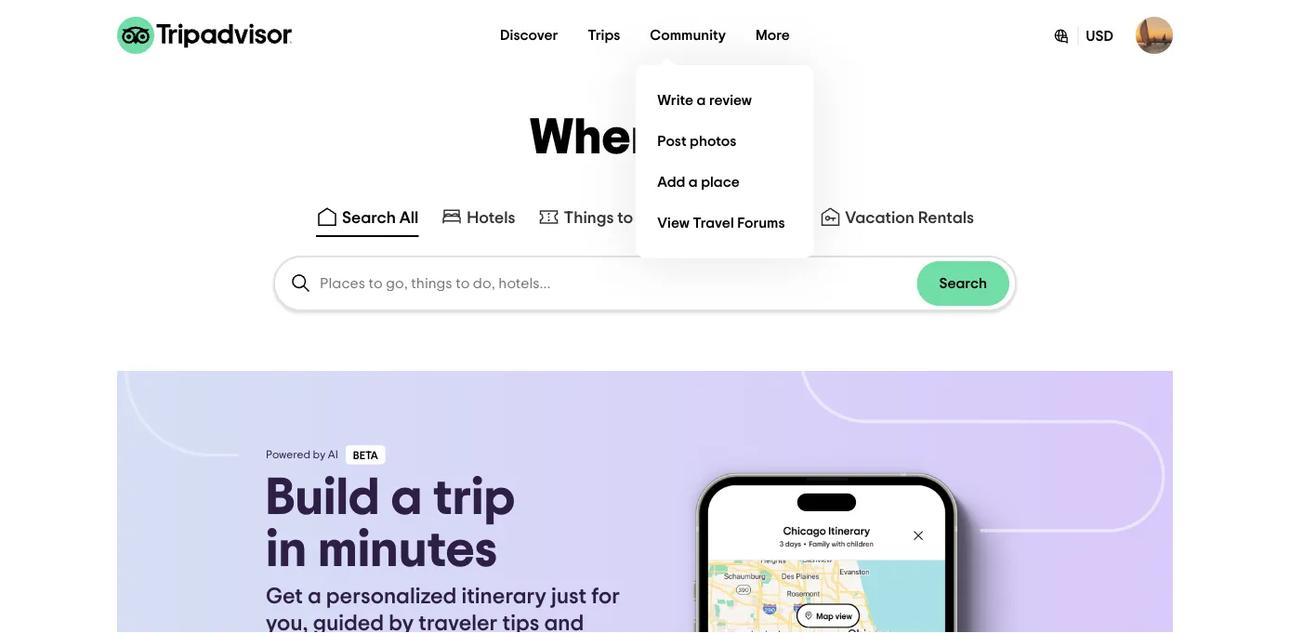 Task type: describe. For each thing, give the bounding box(es) containing it.
place
[[701, 175, 740, 190]]

things to do
[[564, 209, 658, 226]]

hotels
[[467, 209, 515, 226]]

traveler
[[419, 613, 498, 633]]

powered
[[266, 449, 310, 460]]

tips
[[502, 613, 539, 633]]

by inside 'get a personalized itinerary just for you, guided by traveler tips an'
[[389, 613, 414, 633]]

hotels button
[[437, 202, 519, 237]]

search all
[[342, 209, 419, 226]]

post
[[658, 134, 687, 149]]

build
[[266, 472, 380, 524]]

you,
[[266, 613, 308, 633]]

view
[[658, 216, 690, 231]]

0 horizontal spatial by
[[313, 449, 326, 460]]

things to do button
[[534, 202, 661, 237]]

community
[[650, 28, 726, 43]]

powered by ai
[[266, 449, 338, 460]]

menu containing write a review
[[635, 65, 814, 258]]

vacation
[[845, 209, 915, 226]]

to?
[[690, 113, 761, 163]]

a for trip
[[391, 472, 422, 524]]

post photos
[[658, 134, 737, 149]]

a for place
[[689, 175, 698, 190]]

where
[[530, 113, 679, 163]]

write a review
[[658, 93, 752, 108]]

vacation rentals link
[[819, 205, 974, 228]]

get
[[266, 586, 303, 608]]

restaurants button
[[676, 202, 801, 237]]

review
[[709, 93, 752, 108]]

tripadvisor image
[[117, 17, 292, 54]]

travel
[[693, 216, 734, 231]]

get a personalized itinerary just for you, guided by traveler tips an
[[266, 586, 620, 633]]

just
[[551, 586, 587, 608]]

usd button
[[1037, 16, 1129, 55]]

minutes
[[318, 524, 497, 576]]

usd
[[1086, 29, 1114, 44]]

search all button
[[312, 202, 422, 237]]

things to do link
[[538, 205, 658, 228]]

a for personalized
[[308, 586, 321, 608]]

trip
[[433, 472, 515, 524]]

in
[[266, 524, 307, 576]]

restaurants link
[[680, 205, 797, 228]]

vacation rentals button
[[816, 202, 978, 237]]

do
[[637, 209, 658, 226]]

ai
[[328, 449, 338, 460]]

search image
[[290, 272, 312, 295]]

a for review
[[697, 93, 706, 108]]

for
[[592, 586, 620, 608]]

trips button
[[573, 17, 635, 54]]

to
[[617, 209, 633, 226]]



Task type: locate. For each thing, give the bounding box(es) containing it.
photos
[[690, 134, 737, 149]]

Search search field
[[275, 258, 1015, 310]]

more
[[756, 28, 790, 43]]

Search search field
[[320, 275, 917, 292]]

by down the personalized
[[389, 613, 414, 633]]

trips
[[588, 28, 620, 43]]

a right the add
[[689, 175, 698, 190]]

post photos link
[[650, 121, 799, 162]]

add
[[658, 175, 686, 190]]

all
[[399, 209, 419, 226]]

0 horizontal spatial search
[[342, 209, 396, 226]]

profile picture image
[[1136, 17, 1173, 54]]

search inside button
[[939, 276, 987, 291]]

restaurants
[[706, 209, 797, 226]]

discover button
[[485, 17, 573, 54]]

1 horizontal spatial by
[[389, 613, 414, 633]]

beta
[[353, 450, 378, 462]]

rentals
[[918, 209, 974, 226]]

search for search
[[939, 276, 987, 291]]

search
[[342, 209, 396, 226], [939, 276, 987, 291]]

view travel forums link
[[650, 203, 799, 244]]

search for search all
[[342, 209, 396, 226]]

a right get
[[308, 586, 321, 608]]

add a place
[[658, 175, 740, 190]]

itinerary
[[462, 586, 546, 608]]

a
[[697, 93, 706, 108], [689, 175, 698, 190], [391, 472, 422, 524], [308, 586, 321, 608]]

write
[[658, 93, 694, 108]]

1 vertical spatial by
[[389, 613, 414, 633]]

vacation rentals
[[845, 209, 974, 226]]

personalized
[[326, 586, 457, 608]]

more button
[[741, 17, 805, 54]]

hotels link
[[441, 205, 515, 228]]

guided
[[313, 613, 384, 633]]

write a review link
[[650, 80, 799, 121]]

discover
[[500, 28, 558, 43]]

tab list
[[0, 198, 1290, 241]]

a inside build a trip in minutes
[[391, 472, 422, 524]]

forums
[[737, 216, 785, 231]]

a right write at the right top of the page
[[697, 93, 706, 108]]

build a trip in minutes
[[266, 472, 515, 576]]

things
[[564, 209, 614, 226]]

by
[[313, 449, 326, 460], [389, 613, 414, 633]]

1 horizontal spatial search
[[939, 276, 987, 291]]

add a place link
[[650, 162, 799, 203]]

search down rentals
[[939, 276, 987, 291]]

tab list containing search all
[[0, 198, 1290, 241]]

0 vertical spatial by
[[313, 449, 326, 460]]

menu
[[635, 65, 814, 258]]

search button
[[917, 261, 1010, 306]]

where to?
[[530, 113, 761, 163]]

search left the all
[[342, 209, 396, 226]]

view travel forums
[[658, 216, 785, 231]]

community button
[[635, 17, 741, 54]]

1 vertical spatial search
[[939, 276, 987, 291]]

search inside button
[[342, 209, 396, 226]]

by left ai at the left
[[313, 449, 326, 460]]

a left trip
[[391, 472, 422, 524]]

0 vertical spatial search
[[342, 209, 396, 226]]

a inside 'get a personalized itinerary just for you, guided by traveler tips an'
[[308, 586, 321, 608]]



Task type: vqa. For each thing, say whether or not it's contained in the screenshot.
Search corresponding to Search
yes



